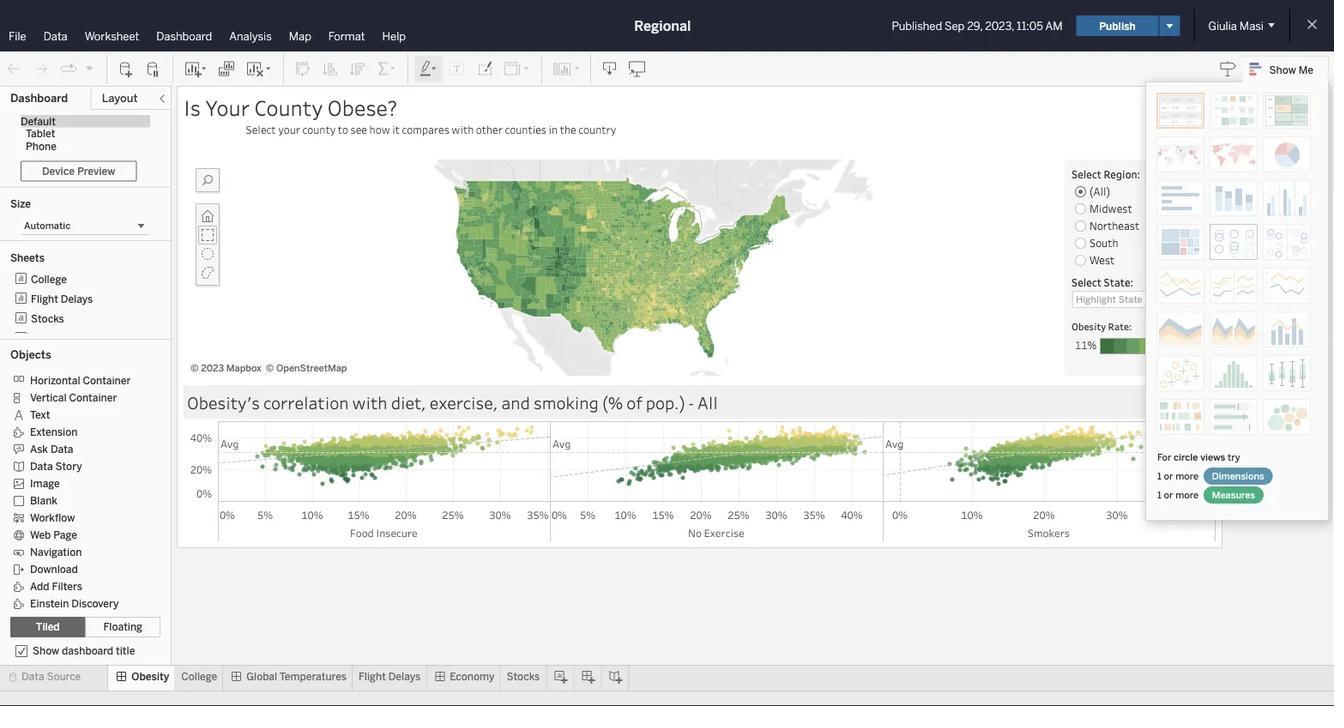 Task type: describe. For each thing, give the bounding box(es) containing it.
highlight image
[[419, 60, 438, 78]]

rectangle (a) image
[[198, 226, 217, 245]]

(all) link
[[1090, 184, 1110, 198]]

title
[[116, 645, 135, 657]]

(all)
[[1090, 184, 1110, 198]]

new worksheet image
[[184, 60, 208, 78]]

text option
[[10, 406, 148, 423]]

fit image
[[504, 60, 531, 78]]

new data source image
[[118, 60, 135, 78]]

extension option
[[10, 423, 148, 440]]

show dashboard title
[[33, 645, 135, 657]]

0 vertical spatial delays
[[61, 292, 93, 305]]

with inside is your county obese? select your county to see how it compares with other counties in the country
[[452, 122, 474, 136]]

economy
[[450, 671, 495, 683]]

data up the data story
[[51, 443, 73, 455]]

1 or more for dimensions
[[1158, 470, 1201, 482]]

region:
[[1104, 167, 1140, 181]]

format workbook image
[[476, 60, 493, 78]]

the
[[560, 122, 576, 136]]

map inside list box
[[71, 332, 92, 344]]

correlation
[[263, 391, 349, 414]]

ask data option
[[10, 440, 148, 457]]

size
[[10, 198, 31, 210]]

show me button
[[1242, 56, 1329, 82]]

filters
[[52, 580, 82, 593]]

workflow option
[[10, 509, 148, 526]]

add filters
[[30, 580, 82, 593]]

select region: list box
[[1073, 200, 1191, 269]]

circle
[[1174, 451, 1198, 463]]

northeast
[[1090, 218, 1140, 233]]

29,
[[967, 19, 983, 33]]

navigation
[[30, 546, 82, 558]]

how
[[369, 122, 390, 136]]

vertical container option
[[10, 389, 148, 406]]

obesity for obesity map
[[31, 332, 68, 344]]

south
[[1090, 236, 1118, 250]]

more for dimensions
[[1176, 470, 1199, 482]]

0 vertical spatial stocks
[[31, 312, 64, 324]]

source
[[47, 671, 81, 683]]

global
[[246, 671, 277, 683]]

sort descending image
[[349, 60, 366, 78]]

other
[[476, 122, 503, 136]]

worksheet
[[85, 29, 139, 43]]

11%
[[1075, 338, 1097, 352]]

2023
[[201, 363, 224, 374]]

data guide image
[[1220, 60, 1237, 77]]

more for measures
[[1176, 489, 1199, 501]]

northeast link
[[1090, 218, 1140, 233]]

story
[[55, 460, 82, 473]]

published
[[892, 19, 942, 33]]

tiled
[[36, 621, 60, 633]]

country
[[579, 122, 616, 136]]

sort ascending image
[[322, 60, 339, 78]]

search image
[[1194, 169, 1204, 179]]

pause auto updates image
[[145, 60, 162, 78]]

measures
[[1212, 489, 1255, 501]]

west
[[1090, 253, 1115, 267]]

publish
[[1099, 20, 1136, 32]]

1 or more for measures
[[1158, 489, 1201, 501]]

sheets
[[10, 251, 45, 264]]

ask data
[[30, 443, 73, 455]]

list box containing college
[[10, 269, 160, 348]]

(%
[[602, 391, 623, 414]]

47%
[[1180, 338, 1201, 352]]

marks. press enter to open the view data window.. use arrow keys to navigate data visualization elements. image containing © 2023 mapbox
[[187, 160, 1058, 376]]

1 vertical spatial delays
[[389, 671, 421, 683]]

add filters option
[[10, 577, 148, 595]]

lasso (d) image
[[198, 263, 217, 282]]

select for select state:
[[1072, 275, 1102, 289]]

preview
[[77, 165, 115, 177]]

1 for dimensions
[[1158, 470, 1162, 482]]

0 horizontal spatial replay animation image
[[60, 60, 77, 77]]

2 © from the left
[[266, 363, 274, 374]]

and
[[502, 391, 530, 414]]

compares
[[402, 122, 449, 136]]

1 horizontal spatial obesity
[[131, 671, 169, 683]]

data source
[[21, 671, 81, 683]]

1 vertical spatial with
[[352, 391, 387, 414]]

phone
[[26, 140, 57, 152]]

11:05
[[1017, 19, 1043, 33]]

to
[[338, 122, 348, 136]]

vertical
[[30, 392, 67, 404]]

views
[[1201, 451, 1226, 463]]

device preview
[[42, 165, 115, 177]]

it
[[392, 122, 400, 136]]

or for dimensions
[[1164, 470, 1173, 482]]

togglestate option group
[[10, 617, 160, 638]]

me
[[1299, 63, 1314, 76]]

© openstreetmap link
[[266, 363, 347, 374]]

select for select region:
[[1072, 167, 1102, 181]]

device
[[42, 165, 75, 177]]

totals image
[[377, 60, 397, 78]]

duplicate image
[[218, 60, 235, 78]]

horizontal container
[[30, 374, 131, 387]]

pop.)
[[646, 391, 685, 414]]

1 horizontal spatial flight
[[359, 671, 386, 683]]

diet,
[[391, 391, 426, 414]]

objects list box
[[10, 366, 160, 612]]

obesity rate:
[[1072, 320, 1132, 333]]

county
[[254, 93, 323, 121]]

layout
[[102, 91, 138, 105]]

county
[[302, 122, 336, 136]]

mapbox
[[226, 363, 262, 374]]

radial (s) image
[[198, 245, 217, 263]]

data story option
[[10, 457, 148, 475]]

horizontal container option
[[10, 372, 148, 389]]

for
[[1158, 451, 1172, 463]]

data story
[[30, 460, 82, 473]]

select inside is your county obese? select your county to see how it compares with other counties in the country
[[246, 122, 276, 136]]

redo image
[[33, 60, 50, 78]]



Task type: vqa. For each thing, say whether or not it's contained in the screenshot.
Explore / Samples / Regional /
no



Task type: locate. For each thing, give the bounding box(es) containing it.
0 vertical spatial or
[[1164, 470, 1173, 482]]

all
[[698, 391, 718, 414]]

© right mapbox
[[266, 363, 274, 374]]

0 vertical spatial college
[[31, 272, 67, 285]]

floating
[[103, 621, 142, 633]]

show for show me
[[1270, 63, 1296, 76]]

midwest
[[1090, 201, 1132, 215]]

map up swap rows and columns image
[[289, 29, 311, 43]]

for circle views try
[[1158, 451, 1241, 463]]

stocks
[[31, 312, 64, 324], [507, 671, 540, 683]]

1 vertical spatial show
[[33, 645, 59, 657]]

delays left economy at the left bottom
[[389, 671, 421, 683]]

blank option
[[10, 492, 148, 509]]

1 1 from the top
[[1158, 470, 1162, 482]]

flight up obesity map
[[31, 292, 58, 305]]

data left source at the bottom of the page
[[21, 671, 44, 683]]

1 vertical spatial map
[[71, 332, 92, 344]]

container for horizontal container
[[83, 374, 131, 387]]

0 horizontal spatial obesity
[[31, 332, 68, 344]]

masi
[[1240, 19, 1264, 33]]

data for data source
[[21, 671, 44, 683]]

college left global
[[181, 671, 217, 683]]

dashboard
[[62, 645, 113, 657]]

1 horizontal spatial ©
[[266, 363, 274, 374]]

device preview button
[[21, 161, 137, 181]]

1 more from the top
[[1176, 470, 1199, 482]]

flight delays right "temperatures"
[[359, 671, 421, 683]]

with left diet,
[[352, 391, 387, 414]]

is
[[184, 93, 201, 121]]

stocks right economy at the left bottom
[[507, 671, 540, 683]]

container down horizontal container
[[69, 392, 117, 404]]

giulia
[[1209, 19, 1237, 33]]

2 or from the top
[[1164, 489, 1173, 501]]

replay animation image left new data source image
[[84, 63, 94, 73]]

0 vertical spatial flight delays
[[31, 292, 93, 305]]

1 horizontal spatial map
[[289, 29, 311, 43]]

0 vertical spatial container
[[83, 374, 131, 387]]

data for data story
[[30, 460, 53, 473]]

1 © from the left
[[190, 363, 199, 374]]

0 horizontal spatial flight delays
[[31, 292, 93, 305]]

2 more from the top
[[1176, 489, 1199, 501]]

obesity's
[[187, 391, 260, 414]]

download image
[[602, 60, 619, 78]]

download option
[[10, 560, 148, 577]]

or for measures
[[1164, 489, 1173, 501]]

1 horizontal spatial college
[[181, 671, 217, 683]]

college down sheets
[[31, 272, 67, 285]]

rate:
[[1108, 320, 1132, 333]]

collapse image
[[157, 94, 167, 104]]

1 1 or more from the top
[[1158, 470, 1201, 482]]

open and edit this workbook in tableau desktop image
[[629, 60, 646, 78]]

einstein discovery
[[30, 597, 119, 610]]

1 vertical spatial 1
[[1158, 489, 1162, 501]]

1 vertical spatial flight delays
[[359, 671, 421, 683]]

your
[[205, 93, 250, 121]]

select down "west" link
[[1072, 275, 1102, 289]]

state:
[[1104, 275, 1134, 289]]

help
[[382, 29, 406, 43]]

1 horizontal spatial replay animation image
[[84, 63, 94, 73]]

(All) radio
[[1073, 183, 1191, 200]]

college
[[31, 272, 67, 285], [181, 671, 217, 683]]

South radio
[[1073, 234, 1191, 251]]

show
[[1270, 63, 1296, 76], [33, 645, 59, 657]]

0 vertical spatial more
[[1176, 470, 1199, 482]]

dashboard up "default"
[[10, 91, 68, 105]]

see
[[351, 122, 367, 136]]

© left 2023
[[190, 363, 199, 374]]

is your county obese? heading
[[184, 93, 1216, 153]]

© 2023 mapbox link
[[190, 363, 262, 374]]

1 horizontal spatial delays
[[389, 671, 421, 683]]

with
[[452, 122, 474, 136], [352, 391, 387, 414]]

tablet
[[26, 127, 55, 140]]

einstein
[[30, 597, 69, 610]]

vertical container
[[30, 392, 117, 404]]

1 vertical spatial stocks
[[507, 671, 540, 683]]

obesity up "objects" on the left of page
[[31, 332, 68, 344]]

0 horizontal spatial dashboard
[[10, 91, 68, 105]]

flight delays up obesity map
[[31, 292, 93, 305]]

2023,
[[985, 19, 1014, 33]]

stocks up obesity map
[[31, 312, 64, 324]]

0 vertical spatial 1
[[1158, 470, 1162, 482]]

discovery
[[71, 597, 119, 610]]

Highlight State search field
[[1076, 292, 1184, 307]]

file
[[9, 29, 26, 43]]

2 1 from the top
[[1158, 489, 1162, 501]]

1 horizontal spatial flight delays
[[359, 671, 421, 683]]

show left the me
[[1270, 63, 1296, 76]]

2 horizontal spatial obesity
[[1072, 320, 1106, 333]]

© 2023 mapbox © openstreetmap
[[190, 363, 347, 374]]

container
[[83, 374, 131, 387], [69, 392, 117, 404]]

Northeast radio
[[1073, 217, 1191, 234]]

1 vertical spatial dashboard
[[10, 91, 68, 105]]

0 horizontal spatial map
[[71, 332, 92, 344]]

0 vertical spatial with
[[452, 122, 474, 136]]

page
[[53, 529, 77, 541]]

with left other
[[452, 122, 474, 136]]

publish button
[[1076, 15, 1159, 36]]

analysis
[[229, 29, 272, 43]]

obesity down title
[[131, 671, 169, 683]]

1 vertical spatial marks. press enter to open the view data window.. use arrow keys to navigate data visualization elements. image
[[218, 421, 1216, 501]]

marks. press enter to open the view data window.. use arrow keys to navigate data visualization elements. image
[[187, 160, 1058, 376], [218, 421, 1216, 501]]

0 horizontal spatial show
[[33, 645, 59, 657]]

default tablet phone
[[21, 115, 57, 152]]

1 vertical spatial or
[[1164, 489, 1173, 501]]

container up vertical container option
[[83, 374, 131, 387]]

global temperatures
[[246, 671, 347, 683]]

©
[[190, 363, 199, 374], [266, 363, 274, 374]]

add
[[30, 580, 49, 593]]

1
[[1158, 470, 1162, 482], [1158, 489, 1162, 501]]

navigation option
[[10, 543, 148, 560]]

select state:
[[1072, 275, 1134, 289]]

show me
[[1270, 63, 1314, 76]]

1 vertical spatial container
[[69, 392, 117, 404]]

1 vertical spatial college
[[181, 671, 217, 683]]

1 horizontal spatial stocks
[[507, 671, 540, 683]]

0 vertical spatial show
[[1270, 63, 1296, 76]]

1 vertical spatial flight
[[359, 671, 386, 683]]

replay animation image right "redo" icon
[[60, 60, 77, 77]]

extension
[[30, 426, 78, 438]]

map up 'horizontal container' option
[[71, 332, 92, 344]]

obesity
[[1072, 320, 1106, 333], [31, 332, 68, 344], [131, 671, 169, 683]]

blank
[[30, 495, 57, 507]]

0 horizontal spatial flight
[[31, 292, 58, 305]]

1 vertical spatial more
[[1176, 489, 1199, 501]]

data up "redo" icon
[[43, 29, 68, 43]]

obesity for obesity rate:
[[1072, 320, 1106, 333]]

midwest link
[[1090, 201, 1132, 215]]

container for vertical container
[[69, 392, 117, 404]]

show down "tiled"
[[33, 645, 59, 657]]

list box
[[10, 269, 160, 348]]

text
[[30, 409, 50, 421]]

download
[[30, 563, 78, 576]]

2 vertical spatial select
[[1072, 275, 1102, 289]]

show/hide cards image
[[553, 60, 580, 78]]

exercise,
[[430, 391, 498, 414]]

horizontal
[[30, 374, 80, 387]]

west link
[[1090, 253, 1115, 267]]

counties
[[505, 122, 547, 136]]

flight delays
[[31, 292, 93, 305], [359, 671, 421, 683]]

automatic
[[24, 220, 70, 232]]

data down ask
[[30, 460, 53, 473]]

zoom home image
[[198, 207, 217, 226]]

undo image
[[5, 60, 22, 78]]

West radio
[[1073, 251, 1191, 269]]

Midwest radio
[[1073, 200, 1191, 217]]

0 vertical spatial 1 or more
[[1158, 470, 1201, 482]]

1 vertical spatial select
[[1072, 167, 1102, 181]]

1 for measures
[[1158, 489, 1162, 501]]

obesity map
[[31, 332, 92, 344]]

0 vertical spatial dashboard
[[156, 29, 212, 43]]

default
[[21, 115, 56, 127]]

format
[[329, 29, 365, 43]]

1 or from the top
[[1164, 470, 1173, 482]]

objects
[[10, 348, 51, 361]]

einstein discovery option
[[10, 595, 148, 612]]

flight right "temperatures"
[[359, 671, 386, 683]]

replay animation image
[[60, 60, 77, 77], [84, 63, 94, 73]]

image
[[30, 477, 60, 490]]

dashboard up new worksheet image
[[156, 29, 212, 43]]

image option
[[10, 475, 148, 492]]

obese?
[[327, 93, 397, 121]]

flight delays inside list box
[[31, 292, 93, 305]]

dashboard
[[156, 29, 212, 43], [10, 91, 68, 105]]

web page option
[[10, 526, 148, 543]]

regional
[[634, 18, 691, 34]]

1 horizontal spatial show
[[1270, 63, 1296, 76]]

swap rows and columns image
[[294, 60, 311, 78]]

0 horizontal spatial college
[[31, 272, 67, 285]]

web
[[30, 529, 51, 541]]

is your county obese? select your county to see how it compares with other counties in the country
[[184, 93, 616, 136]]

1 vertical spatial 1 or more
[[1158, 489, 1201, 501]]

1 horizontal spatial with
[[452, 122, 474, 136]]

show labels image
[[449, 60, 466, 78]]

show inside button
[[1270, 63, 1296, 76]]

0 vertical spatial flight
[[31, 292, 58, 305]]

2 1 or more from the top
[[1158, 489, 1201, 501]]

temperatures
[[280, 671, 347, 683]]

0 horizontal spatial stocks
[[31, 312, 64, 324]]

0 vertical spatial map
[[289, 29, 311, 43]]

map
[[289, 29, 311, 43], [71, 332, 92, 344]]

0 vertical spatial select
[[246, 122, 276, 136]]

1 horizontal spatial dashboard
[[156, 29, 212, 43]]

data
[[43, 29, 68, 43], [51, 443, 73, 455], [30, 460, 53, 473], [21, 671, 44, 683]]

show for show dashboard title
[[33, 645, 59, 657]]

0 horizontal spatial with
[[352, 391, 387, 414]]

select left your
[[246, 122, 276, 136]]

data for data
[[43, 29, 68, 43]]

0 vertical spatial marks. press enter to open the view data window.. use arrow keys to navigate data visualization elements. image
[[187, 160, 1058, 376]]

select
[[246, 122, 276, 136], [1072, 167, 1102, 181], [1072, 275, 1102, 289]]

0 horizontal spatial delays
[[61, 292, 93, 305]]

am
[[1045, 19, 1063, 33]]

workflow
[[30, 512, 75, 524]]

dimensions
[[1212, 470, 1265, 482]]

select up (all) link
[[1072, 167, 1102, 181]]

obesity up '11%' at the right of page
[[1072, 320, 1106, 333]]

delays up obesity map
[[61, 292, 93, 305]]

of
[[627, 391, 642, 414]]

south link
[[1090, 236, 1118, 250]]

giulia masi
[[1209, 19, 1264, 33]]

0 horizontal spatial ©
[[190, 363, 199, 374]]

web page
[[30, 529, 77, 541]]

college inside list box
[[31, 272, 67, 285]]

sep
[[945, 19, 965, 33]]

try
[[1228, 451, 1241, 463]]

clear sheet image
[[245, 60, 273, 78]]



